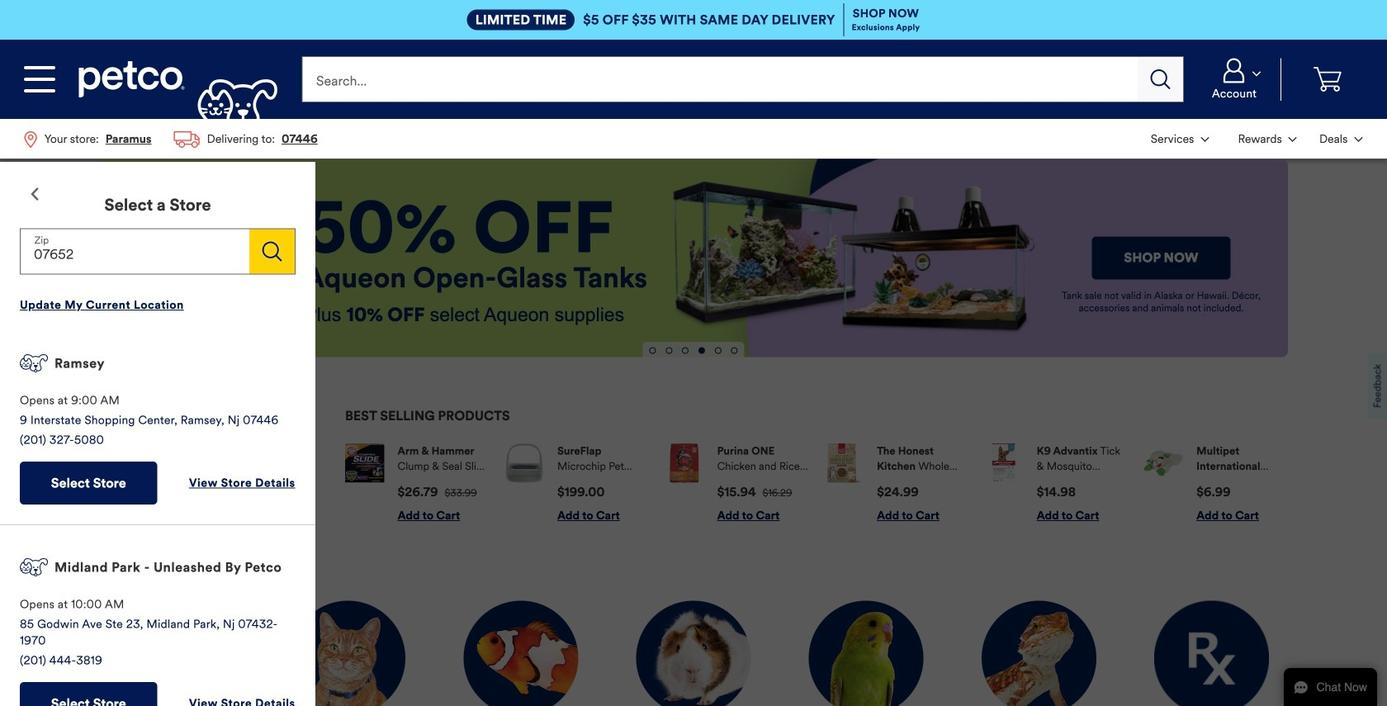 Task type: describe. For each thing, give the bounding box(es) containing it.
reptile deals image
[[982, 601, 1096, 706]]

pet pharmacy image
[[1154, 601, 1269, 706]]

dog deals image
[[118, 601, 233, 706]]

bird deals image
[[809, 601, 924, 706]]

tank sale. image
[[118, 185, 262, 332]]



Task type: vqa. For each thing, say whether or not it's contained in the screenshot.
the 'Pygmy' on the bottom right of the page
no



Task type: locate. For each thing, give the bounding box(es) containing it.
list item
[[0, 119, 315, 706], [345, 444, 489, 523], [505, 444, 649, 523], [665, 444, 809, 523], [825, 444, 969, 523], [984, 444, 1128, 523], [1144, 444, 1288, 523]]

Search search field
[[302, 56, 1138, 102]]

search image
[[1151, 69, 1171, 89]]

list
[[0, 119, 329, 706], [1140, 119, 1374, 159], [345, 430, 1288, 536]]

cat deals image
[[291, 601, 406, 706]]

search store image
[[262, 242, 282, 261]]

fish deals image
[[464, 601, 578, 706]]

small pet deals image
[[636, 601, 751, 706]]

None search field
[[20, 228, 249, 275]]

close change store image
[[30, 188, 39, 201]]



